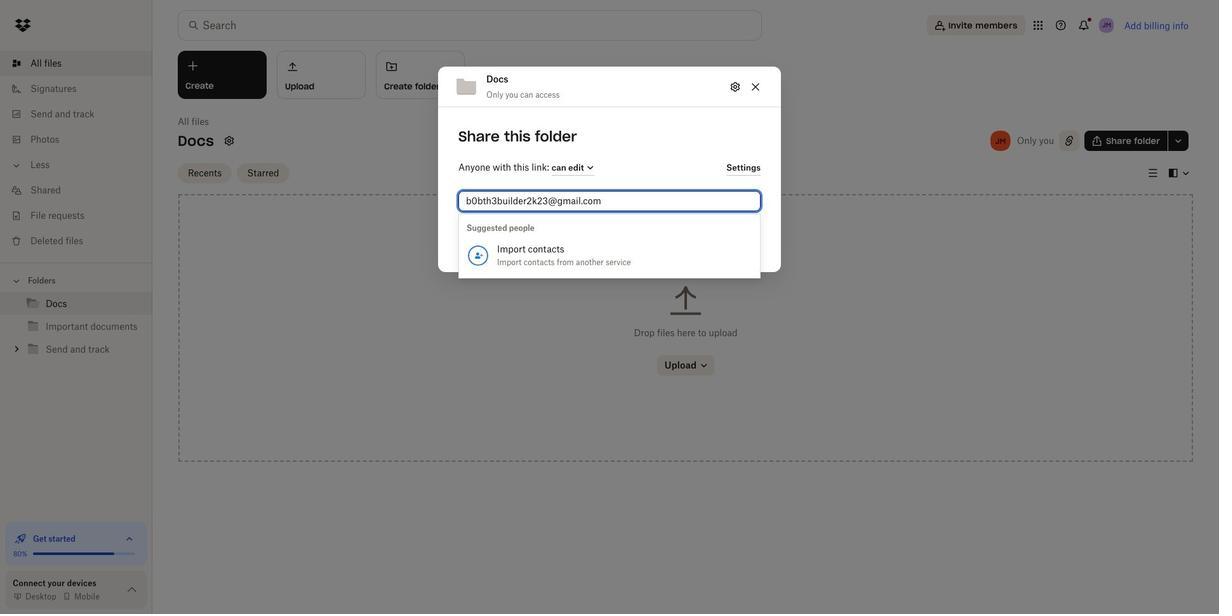 Task type: vqa. For each thing, say whether or not it's contained in the screenshot.
Sharing Modal dialog
yes



Task type: describe. For each thing, give the bounding box(es) containing it.
dropbox image
[[10, 13, 36, 38]]

Add an email or name text field
[[466, 194, 753, 208]]



Task type: locate. For each thing, give the bounding box(es) containing it.
sharing modal dialog
[[438, 67, 781, 374]]

group
[[0, 290, 152, 371]]

list
[[0, 43, 152, 263]]

less image
[[10, 159, 23, 172]]

option
[[459, 239, 760, 273]]

list item
[[0, 51, 152, 76]]

option inside sharing modal 'dialog'
[[459, 239, 760, 273]]



